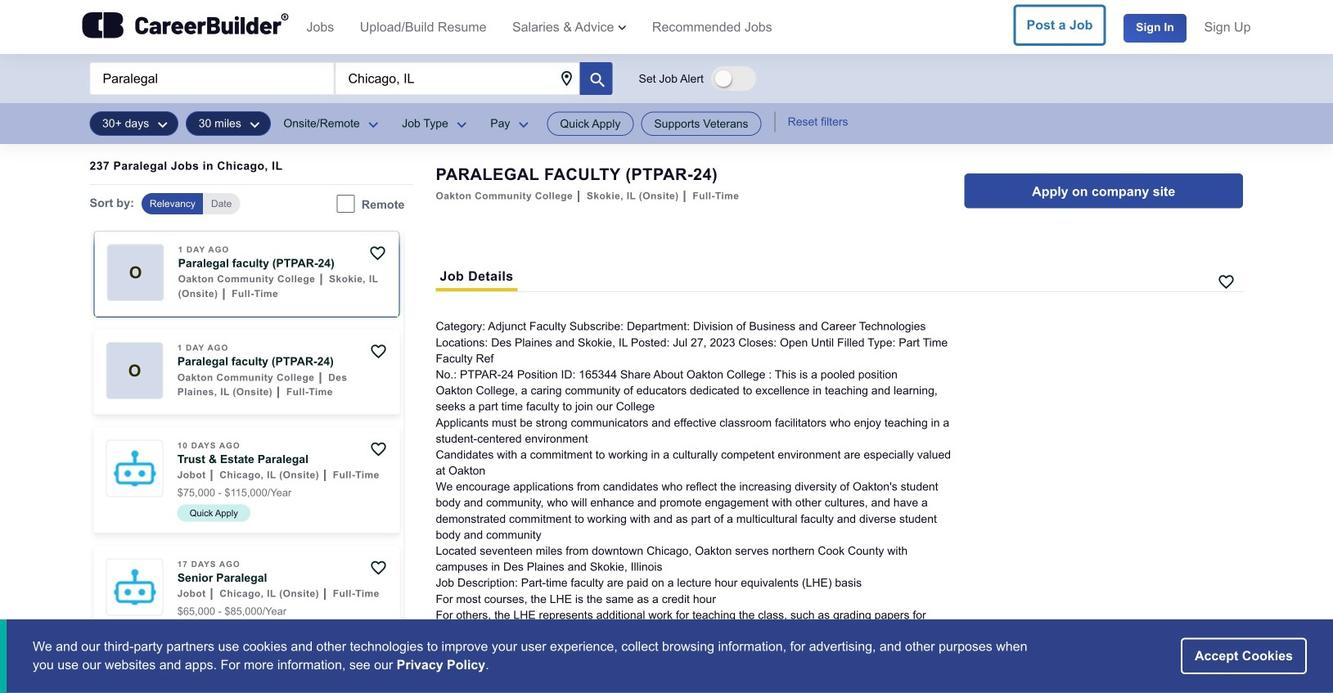 Task type: locate. For each thing, give the bounding box(es) containing it.
tabs tab list
[[436, 269, 518, 292]]



Task type: describe. For each thing, give the bounding box(es) containing it.
Job search keywords text field
[[90, 62, 334, 95]]

careerbuilder - we're building for you image
[[82, 12, 289, 38]]

Job search location text field
[[335, 62, 580, 95]]



